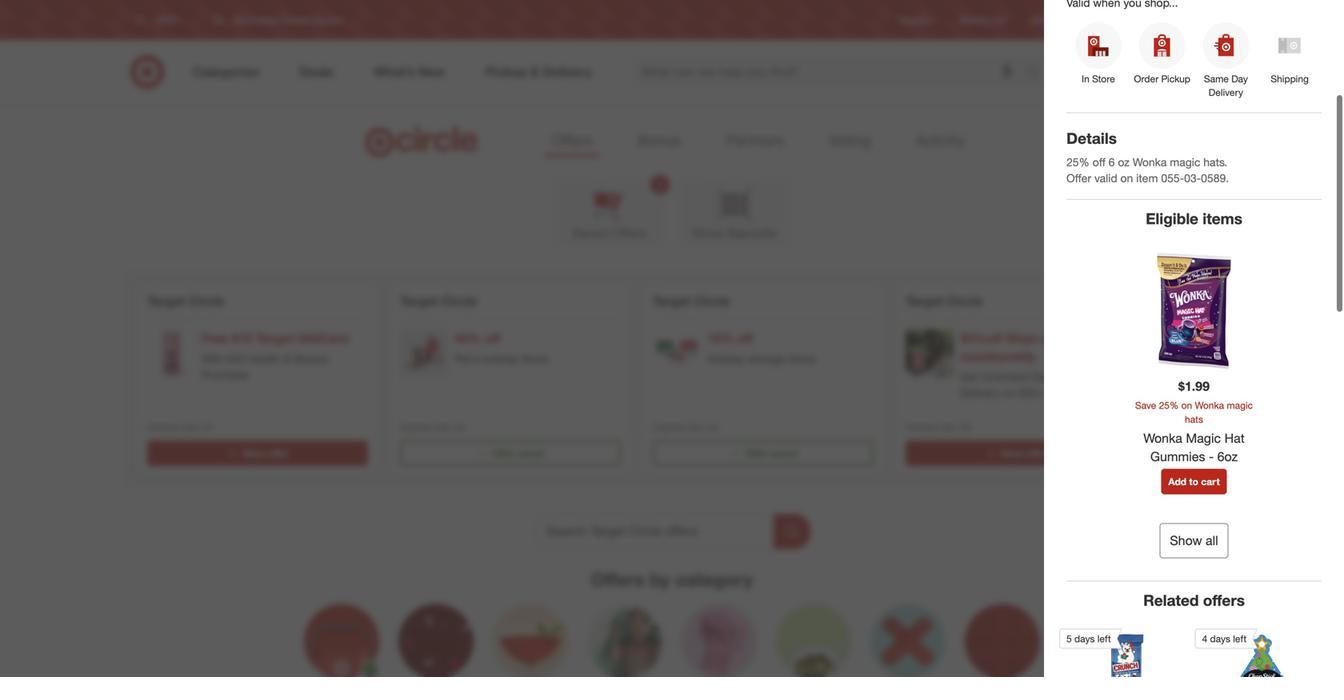 Task type: describe. For each thing, give the bounding box(es) containing it.
to
[[1190, 476, 1199, 488]]

partners
[[726, 131, 784, 150]]

search button
[[1019, 54, 1057, 93]]

hats.
[[1204, 155, 1228, 169]]

cart
[[1202, 476, 1220, 488]]

deal of the day with target circ
[[1159, 294, 1345, 309]]

40%
[[455, 331, 481, 347]]

bonus
[[638, 131, 681, 150]]

offer saved for 40% off
[[492, 448, 545, 460]]

1 vertical spatial wonka
[[1195, 400, 1225, 412]]

offers for offers by category
[[591, 569, 645, 591]]

03-
[[1185, 171, 1201, 185]]

saved offers
[[573, 225, 647, 241]]

weekly ad link
[[960, 13, 1005, 27]]

redcard link
[[1031, 13, 1069, 27]]

shipt
[[1006, 331, 1038, 347]]

25% inside the 'details 25% off 6 oz wonka magic hats. offer valid on item 055-03-0589.'
[[1067, 155, 1090, 169]]

offers for offers
[[552, 131, 593, 150]]

off for 40% off
[[485, 331, 501, 347]]

offer for giftcard
[[267, 448, 289, 460]]

4
[[1203, 633, 1208, 645]]

valid
[[1095, 171, 1118, 185]]

show all link
[[1160, 524, 1229, 559]]

days for 5
[[1075, 633, 1095, 645]]

bonus link
[[631, 126, 688, 157]]

find stores
[[1174, 14, 1223, 26]]

offer for membership
[[1026, 448, 1047, 460]]

offers
[[1204, 592, 1245, 610]]

offers link
[[545, 126, 599, 157]]

delivery inside 50%off shipt annual membership get unlimited same day delivery on $35+ orders
[[960, 386, 1001, 400]]

circle for free $10 target giftcard
[[189, 294, 224, 309]]

save offer for giftcard
[[243, 448, 289, 460]]

expires dec 24 for pet's
[[400, 422, 465, 434]]

target inside target circle link
[[1095, 14, 1121, 26]]

giftcard
[[297, 331, 349, 347]]

dec for 50%off shipt annual membership
[[941, 422, 958, 434]]

offers by category
[[591, 569, 753, 591]]

annual
[[1042, 331, 1083, 347]]

50%off shipt annual membership get unlimited same day delivery on $35+ orders
[[960, 331, 1084, 400]]

related offers
[[1144, 592, 1245, 610]]

15%
[[708, 331, 734, 347]]

search
[[1019, 66, 1057, 81]]

orders
[[1047, 386, 1080, 400]]

barcode
[[728, 225, 777, 241]]

same inside 50%off shipt annual membership get unlimited same day delivery on $35+ orders
[[1033, 370, 1062, 384]]

40% off pet's holiday items image
[[400, 330, 448, 378]]

free $10 target giftcard with $40 health & beauty purchase
[[202, 331, 349, 382]]

eligible items
[[1146, 210, 1243, 228]]

24 for target
[[202, 422, 212, 434]]

$35+
[[1020, 386, 1044, 400]]

on inside the 'details 25% off 6 oz wonka magic hats. offer valid on item 055-03-0589.'
[[1121, 171, 1134, 185]]

offer inside the 'details 25% off 6 oz wonka magic hats. offer valid on item 055-03-0589.'
[[1067, 171, 1092, 185]]

circ
[[1327, 294, 1345, 309]]

gummies
[[1151, 449, 1206, 465]]

target circle for 50%off shipt annual membership
[[906, 294, 983, 309]]

offer for 40% off
[[492, 448, 515, 460]]

show barcode
[[692, 225, 777, 241]]

holiday
[[708, 352, 745, 366]]

magic
[[1186, 431, 1221, 447]]

target circle up store
[[1095, 14, 1149, 26]]

save for free $10 target giftcard
[[243, 448, 265, 460]]

pet's
[[455, 352, 480, 366]]

offer saved for 15% off
[[745, 448, 798, 460]]

find stores link
[[1174, 13, 1223, 27]]

target up 40% off pet's holiday items image
[[400, 294, 438, 309]]

all
[[1206, 534, 1219, 549]]

find
[[1174, 14, 1193, 26]]

on inside 50%off shipt annual membership get unlimited same day delivery on $35+ orders
[[1004, 386, 1017, 400]]

hat
[[1225, 431, 1245, 447]]

oz
[[1118, 155, 1130, 169]]

order
[[1134, 73, 1159, 85]]

activity
[[916, 131, 966, 150]]

target circle for free $10 target giftcard
[[147, 294, 224, 309]]

same day delivery
[[1204, 73, 1248, 99]]

day inside 50%off shipt annual membership get unlimited same day delivery on $35+ orders
[[1065, 370, 1084, 384]]

partners link
[[720, 126, 791, 157]]

related
[[1144, 592, 1199, 610]]

-
[[1209, 449, 1214, 465]]

weekly ad
[[960, 14, 1005, 26]]

0589.
[[1201, 171, 1229, 185]]

saved
[[573, 225, 609, 241]]

expires for 40% off
[[400, 422, 432, 434]]

save inside $1.99 save 25% on wonka magic hats wonka magic hat gummies - 6oz
[[1136, 400, 1157, 412]]

$10
[[232, 331, 252, 347]]

3 link
[[1181, 54, 1217, 90]]

off inside the 'details 25% off 6 oz wonka magic hats. offer valid on item 055-03-0589.'
[[1093, 155, 1106, 169]]

redcard
[[1031, 14, 1069, 26]]

offer saved button for 40% off
[[400, 441, 621, 467]]

in
[[1082, 73, 1090, 85]]

storage
[[748, 352, 786, 366]]

days for 4
[[1211, 633, 1231, 645]]

30% off brookstone electric blankets image
[[1159, 330, 1207, 378]]

order pickup
[[1134, 73, 1191, 85]]

$40
[[227, 352, 245, 366]]

save offer for membership
[[1002, 448, 1047, 460]]

deal
[[1159, 294, 1186, 309]]

30
[[960, 422, 971, 434]]

holiday
[[483, 352, 519, 366]]

items for 40% off
[[522, 352, 549, 366]]

stores
[[1195, 14, 1223, 26]]

wonka inside the 'details 25% off 6 oz wonka magic hats. offer valid on item 055-03-0589.'
[[1133, 155, 1167, 169]]

weekly
[[960, 14, 991, 26]]

health
[[248, 352, 281, 366]]

expires dec 19
[[1159, 422, 1224, 434]]

target left circ
[[1285, 294, 1323, 309]]

What can we help you find? suggestions appear below search field
[[632, 54, 1030, 90]]

unlimited
[[982, 370, 1029, 384]]

save for 50%off shipt annual membership
[[1002, 448, 1024, 460]]

expires for 50%off shipt annual membership
[[906, 422, 938, 434]]

25% inside $1.99 save 25% on wonka magic hats wonka magic hat gummies - 6oz
[[1159, 400, 1179, 412]]

expires for 15% off
[[653, 422, 685, 434]]



Task type: vqa. For each thing, say whether or not it's contained in the screenshot.
Save
yes



Task type: locate. For each thing, give the bounding box(es) containing it.
with
[[202, 352, 224, 366]]

days right 4
[[1211, 633, 1231, 645]]

in store
[[1082, 73, 1115, 85]]

offer
[[1067, 171, 1092, 185], [492, 448, 515, 460], [745, 448, 768, 460]]

show inside dialog
[[1170, 534, 1203, 549]]

dec for free $10 target giftcard
[[182, 422, 199, 434]]

on inside $1.99 save 25% on wonka magic hats wonka magic hat gummies - 6oz
[[1182, 400, 1193, 412]]

2 offer saved from the left
[[745, 448, 798, 460]]

hats
[[1185, 414, 1204, 426]]

0 horizontal spatial save
[[243, 448, 265, 460]]

expires dec 24 down 40% off pet's holiday items image
[[400, 422, 465, 434]]

circle for 50%off shipt annual membership
[[948, 294, 983, 309]]

24 down purchase
[[202, 422, 212, 434]]

shipping
[[1271, 73, 1309, 85]]

dec left 19 on the right bottom of the page
[[1193, 422, 1211, 434]]

1 horizontal spatial offer saved button
[[653, 441, 874, 467]]

dec
[[182, 422, 199, 434], [435, 422, 452, 434], [688, 422, 705, 434], [941, 422, 958, 434], [1193, 422, 1211, 434]]

5 dec from the left
[[1193, 422, 1211, 434]]

dec for 15% off
[[688, 422, 705, 434]]

0 horizontal spatial items
[[522, 352, 549, 366]]

0 vertical spatial delivery
[[1209, 87, 1244, 99]]

2 horizontal spatial items
[[1203, 210, 1243, 228]]

magic inside the 'details 25% off 6 oz wonka magic hats. offer valid on item 055-03-0589.'
[[1170, 155, 1201, 169]]

show barcode button
[[679, 179, 791, 249]]

1 horizontal spatial save
[[1002, 448, 1024, 460]]

target circle up 15%
[[653, 294, 730, 309]]

dec for 40% off
[[435, 422, 452, 434]]

show all
[[1170, 534, 1219, 549]]

2 offer from the left
[[1026, 448, 1047, 460]]

delivery
[[1209, 87, 1244, 99], [960, 386, 1001, 400]]

target circle up 40%
[[400, 294, 477, 309]]

1 vertical spatial magic
[[1227, 400, 1253, 412]]

show for show barcode
[[692, 225, 725, 241]]

show inside button
[[692, 225, 725, 241]]

left right 5
[[1098, 633, 1111, 645]]

ad
[[993, 14, 1005, 26]]

0 horizontal spatial magic
[[1170, 155, 1201, 169]]

1 expires dec 24 from the left
[[147, 422, 212, 434]]

items inside 40% off pet's holiday items
[[522, 352, 549, 366]]

1 horizontal spatial on
[[1121, 171, 1134, 185]]

target up "15% off holiday storage items" image
[[653, 294, 691, 309]]

offer saved button
[[400, 441, 621, 467], [653, 441, 874, 467]]

get
[[960, 370, 979, 384]]

0 horizontal spatial off
[[485, 331, 501, 347]]

on down unlimited
[[1004, 386, 1017, 400]]

1 vertical spatial offers
[[612, 225, 647, 241]]

0 vertical spatial show
[[692, 225, 725, 241]]

0 horizontal spatial offer saved button
[[400, 441, 621, 467]]

registry link
[[899, 13, 934, 27]]

0 horizontal spatial save offer button
[[147, 441, 368, 467]]

2 days from the left
[[1211, 633, 1231, 645]]

delivery down 3
[[1209, 87, 1244, 99]]

add
[[1169, 476, 1187, 488]]

magic inside $1.99 save 25% on wonka magic hats wonka magic hat gummies - 6oz
[[1227, 400, 1253, 412]]

1 horizontal spatial expires dec 24
[[400, 422, 465, 434]]

wonka up item
[[1133, 155, 1167, 169]]

24 down holiday
[[708, 422, 718, 434]]

offer for 15% off
[[745, 448, 768, 460]]

0 horizontal spatial show
[[692, 225, 725, 241]]

1 horizontal spatial saved
[[771, 448, 798, 460]]

0 horizontal spatial 25%
[[1067, 155, 1090, 169]]

0 vertical spatial same
[[1204, 73, 1229, 85]]

1 horizontal spatial same
[[1204, 73, 1229, 85]]

expires dec 24 down purchase
[[147, 422, 212, 434]]

3 expires from the left
[[653, 422, 685, 434]]

left for 4 days left
[[1234, 633, 1247, 645]]

&
[[284, 352, 291, 366]]

target circle link
[[1095, 13, 1149, 27]]

50%off shipt annual membership get unlimited same day delivery on $35+ orders image
[[906, 330, 954, 378]]

1 horizontal spatial delivery
[[1209, 87, 1244, 99]]

5
[[1067, 633, 1072, 645]]

0 horizontal spatial on
[[1004, 386, 1017, 400]]

magic up 03-
[[1170, 155, 1201, 169]]

1 vertical spatial delivery
[[960, 386, 1001, 400]]

24
[[202, 422, 212, 434], [455, 422, 465, 434], [708, 422, 718, 434]]

0 horizontal spatial delivery
[[960, 386, 1001, 400]]

0 horizontal spatial left
[[1098, 633, 1111, 645]]

target up 50%off shipt annual membership get unlimited same day delivery on $35+ orders image
[[906, 294, 944, 309]]

2 vertical spatial wonka
[[1144, 431, 1183, 447]]

1 left from the left
[[1098, 633, 1111, 645]]

eligible
[[1146, 210, 1199, 228]]

target circle logo image
[[363, 125, 484, 159]]

1 vertical spatial show
[[1170, 534, 1203, 549]]

off right 15%
[[738, 331, 754, 347]]

2 vertical spatial offers
[[591, 569, 645, 591]]

off up holiday on the left bottom of the page
[[485, 331, 501, 347]]

off left 6
[[1093, 155, 1106, 169]]

items right holiday on the left bottom of the page
[[522, 352, 549, 366]]

activity link
[[910, 126, 972, 157]]

expires for free $10 target giftcard
[[147, 422, 179, 434]]

0 vertical spatial wonka
[[1133, 155, 1167, 169]]

delivery inside same day delivery
[[1209, 87, 1244, 99]]

expires up gummies
[[1159, 422, 1191, 434]]

circle for 15% off
[[695, 294, 730, 309]]

day up "orders"
[[1065, 370, 1084, 384]]

1 offer from the left
[[267, 448, 289, 460]]

2 saved from the left
[[771, 448, 798, 460]]

left right 4
[[1234, 633, 1247, 645]]

free
[[202, 331, 228, 347]]

2 save offer from the left
[[1002, 448, 1047, 460]]

details 25% off 6 oz wonka magic hats. offer valid on item 055-03-0589.
[[1067, 129, 1229, 185]]

details
[[1067, 129, 1117, 148]]

dialog
[[1044, 0, 1345, 678]]

circle for 40% off
[[442, 294, 477, 309]]

offer saved
[[492, 448, 545, 460], [745, 448, 798, 460]]

1 vertical spatial day
[[1229, 294, 1252, 309]]

days
[[1075, 633, 1095, 645], [1211, 633, 1231, 645]]

circle left find
[[1124, 14, 1149, 26]]

19
[[1213, 422, 1224, 434]]

3 24 from the left
[[708, 422, 718, 434]]

dec down 40% off pet's holiday items image
[[435, 422, 452, 434]]

items for 15% off
[[789, 352, 816, 366]]

saved
[[518, 448, 545, 460], [771, 448, 798, 460]]

0 horizontal spatial offer
[[267, 448, 289, 460]]

4 days left
[[1203, 633, 1247, 645]]

2 offer saved button from the left
[[653, 441, 874, 467]]

offer saved button for 15% off
[[653, 441, 874, 467]]

expires dec 24
[[147, 422, 212, 434], [400, 422, 465, 434], [653, 422, 718, 434]]

1 save offer button from the left
[[147, 441, 368, 467]]

15% off holiday storage items
[[708, 331, 816, 366]]

15% off holiday storage items image
[[653, 330, 701, 378]]

save offer button for giftcard
[[147, 441, 368, 467]]

2 dec from the left
[[435, 422, 452, 434]]

0 vertical spatial day
[[1232, 73, 1248, 85]]

1 offer saved from the left
[[492, 448, 545, 460]]

1 horizontal spatial 25%
[[1159, 400, 1179, 412]]

saved offers button
[[554, 179, 666, 249]]

wonka
[[1133, 155, 1167, 169], [1195, 400, 1225, 412], [1144, 431, 1183, 447]]

pickup
[[1162, 73, 1191, 85]]

2 left from the left
[[1234, 633, 1247, 645]]

items
[[1203, 210, 1243, 228], [522, 352, 549, 366], [789, 352, 816, 366]]

target circle for 40% off
[[400, 294, 477, 309]]

1 horizontal spatial offer saved
[[745, 448, 798, 460]]

40% off pet's holiday items
[[455, 331, 549, 366]]

expires dec 30
[[906, 422, 971, 434]]

1 horizontal spatial items
[[789, 352, 816, 366]]

category
[[676, 569, 753, 591]]

2 horizontal spatial 24
[[708, 422, 718, 434]]

3 dec from the left
[[688, 422, 705, 434]]

target circle up free
[[147, 294, 224, 309]]

5 expires from the left
[[1159, 422, 1191, 434]]

4 dec from the left
[[941, 422, 958, 434]]

expires down 40% off pet's holiday items image
[[400, 422, 432, 434]]

0 horizontal spatial saved
[[518, 448, 545, 460]]

1 24 from the left
[[202, 422, 212, 434]]

6oz
[[1218, 449, 1238, 465]]

2 horizontal spatial offer
[[1067, 171, 1092, 185]]

day
[[1232, 73, 1248, 85], [1229, 294, 1252, 309], [1065, 370, 1084, 384]]

same inside same day delivery
[[1204, 73, 1229, 85]]

0 horizontal spatial offer
[[492, 448, 515, 460]]

1 vertical spatial 25%
[[1159, 400, 1179, 412]]

1 dec from the left
[[182, 422, 199, 434]]

voting
[[829, 131, 871, 150]]

day right the the
[[1229, 294, 1252, 309]]

free $10 target giftcard  with $40 health & beauty purchase image
[[147, 330, 195, 378]]

0 horizontal spatial offer saved
[[492, 448, 545, 460]]

5 days left
[[1067, 633, 1111, 645]]

wonka up gummies
[[1144, 431, 1183, 447]]

1 saved from the left
[[518, 448, 545, 460]]

dec left 30
[[941, 422, 958, 434]]

0 vertical spatial magic
[[1170, 155, 1201, 169]]

1 offer saved button from the left
[[400, 441, 621, 467]]

item
[[1137, 171, 1158, 185]]

day right 3 link
[[1232, 73, 1248, 85]]

saved for 40% off
[[518, 448, 545, 460]]

show left 'barcode'
[[692, 225, 725, 241]]

wonka up hats
[[1195, 400, 1225, 412]]

circle up 15%
[[695, 294, 730, 309]]

0 horizontal spatial save offer
[[243, 448, 289, 460]]

4 expires from the left
[[906, 422, 938, 434]]

target inside free $10 target giftcard with $40 health & beauty purchase
[[256, 331, 294, 347]]

25% up expires dec 19
[[1159, 400, 1179, 412]]

expires down free $10 target giftcard  with $40 health & beauty purchase image
[[147, 422, 179, 434]]

1 horizontal spatial offer
[[745, 448, 768, 460]]

of
[[1190, 294, 1202, 309]]

voting link
[[823, 126, 878, 157]]

25% down details
[[1067, 155, 1090, 169]]

expires dec 24 for target
[[147, 422, 212, 434]]

items inside dialog
[[1203, 210, 1243, 228]]

same down 3
[[1204, 73, 1229, 85]]

left
[[1098, 633, 1111, 645], [1234, 633, 1247, 645]]

2 horizontal spatial on
[[1182, 400, 1193, 412]]

circle up 40%
[[442, 294, 477, 309]]

show left all
[[1170, 534, 1203, 549]]

24 down pet's
[[455, 422, 465, 434]]

off inside 40% off pet's holiday items
[[485, 331, 501, 347]]

25%
[[1067, 155, 1090, 169], [1159, 400, 1179, 412]]

2 vertical spatial day
[[1065, 370, 1084, 384]]

1 horizontal spatial left
[[1234, 633, 1247, 645]]

0 horizontal spatial expires dec 24
[[147, 422, 212, 434]]

beauty
[[294, 352, 329, 366]]

1 horizontal spatial 24
[[455, 422, 465, 434]]

1 expires from the left
[[147, 422, 179, 434]]

0 horizontal spatial days
[[1075, 633, 1095, 645]]

target up health
[[256, 331, 294, 347]]

day inside same day delivery
[[1232, 73, 1248, 85]]

2 save offer button from the left
[[906, 441, 1127, 467]]

2 horizontal spatial save
[[1136, 400, 1157, 412]]

off inside 15% off holiday storage items
[[738, 331, 754, 347]]

add to cart
[[1169, 476, 1220, 488]]

store
[[1093, 73, 1115, 85]]

dec down free $10 target giftcard  with $40 health & beauty purchase image
[[182, 422, 199, 434]]

days right 5
[[1075, 633, 1095, 645]]

1 horizontal spatial show
[[1170, 534, 1203, 549]]

055-
[[1162, 171, 1185, 185]]

1 save offer from the left
[[243, 448, 289, 460]]

target right redcard
[[1095, 14, 1121, 26]]

the
[[1206, 294, 1225, 309]]

purchase
[[202, 368, 249, 382]]

target circle up the "50%off" on the right of page
[[906, 294, 983, 309]]

saved for 15% off
[[771, 448, 798, 460]]

1 days from the left
[[1075, 633, 1095, 645]]

offer
[[267, 448, 289, 460], [1026, 448, 1047, 460]]

left for 5 days left
[[1098, 633, 1111, 645]]

with
[[1256, 294, 1282, 309]]

None text field
[[534, 515, 774, 550]]

$1.99
[[1179, 379, 1210, 394]]

0 vertical spatial offers
[[552, 131, 593, 150]]

items down 0589.
[[1203, 210, 1243, 228]]

save offer
[[243, 448, 289, 460], [1002, 448, 1047, 460]]

1 horizontal spatial offer
[[1026, 448, 1047, 460]]

target up free $10 target giftcard  with $40 health & beauty purchase image
[[147, 294, 185, 309]]

on up hats
[[1182, 400, 1193, 412]]

expires dec 24 for holiday
[[653, 422, 718, 434]]

0 vertical spatial 25%
[[1067, 155, 1090, 169]]

save offer button for membership
[[906, 441, 1127, 467]]

1 horizontal spatial save offer
[[1002, 448, 1047, 460]]

off
[[1093, 155, 1106, 169], [485, 331, 501, 347], [738, 331, 754, 347]]

items right storage
[[789, 352, 816, 366]]

24 for pet's
[[455, 422, 465, 434]]

0 horizontal spatial same
[[1033, 370, 1062, 384]]

on
[[1121, 171, 1134, 185], [1004, 386, 1017, 400], [1182, 400, 1193, 412]]

1 horizontal spatial off
[[738, 331, 754, 347]]

expires dec 24 down "15% off holiday storage items" image
[[653, 422, 718, 434]]

2 24 from the left
[[455, 422, 465, 434]]

1 horizontal spatial magic
[[1227, 400, 1253, 412]]

dec down "15% off holiday storage items" image
[[688, 422, 705, 434]]

3 expires dec 24 from the left
[[653, 422, 718, 434]]

expires
[[147, 422, 179, 434], [400, 422, 432, 434], [653, 422, 685, 434], [906, 422, 938, 434], [1159, 422, 1191, 434]]

2 horizontal spatial off
[[1093, 155, 1106, 169]]

target circle for 15% off
[[653, 294, 730, 309]]

$1.99 save 25% on wonka magic hats wonka magic hat gummies - 6oz
[[1136, 379, 1253, 465]]

magic up the hat
[[1227, 400, 1253, 412]]

items inside 15% off holiday storage items
[[789, 352, 816, 366]]

membership
[[960, 349, 1037, 365]]

0 horizontal spatial 24
[[202, 422, 212, 434]]

2 horizontal spatial expires dec 24
[[653, 422, 718, 434]]

off for 15% off
[[738, 331, 754, 347]]

expires left 30
[[906, 422, 938, 434]]

6
[[1109, 155, 1115, 169]]

dialog containing details
[[1044, 0, 1345, 678]]

on down oz
[[1121, 171, 1134, 185]]

target
[[1095, 14, 1121, 26], [147, 294, 185, 309], [400, 294, 438, 309], [653, 294, 691, 309], [906, 294, 944, 309], [1285, 294, 1323, 309], [256, 331, 294, 347]]

2 expires dec 24 from the left
[[400, 422, 465, 434]]

offers inside button
[[612, 225, 647, 241]]

1 vertical spatial same
[[1033, 370, 1062, 384]]

1 horizontal spatial days
[[1211, 633, 1231, 645]]

delivery down get
[[960, 386, 1001, 400]]

circle up the "50%off" on the right of page
[[948, 294, 983, 309]]

same up $35+ at the right of the page
[[1033, 370, 1062, 384]]

2 expires from the left
[[400, 422, 432, 434]]

3
[[1206, 56, 1210, 66]]

circle up free
[[189, 294, 224, 309]]

24 for holiday
[[708, 422, 718, 434]]

show for show all
[[1170, 534, 1203, 549]]

1 horizontal spatial save offer button
[[906, 441, 1127, 467]]

expires down "15% off holiday storage items" image
[[653, 422, 685, 434]]



